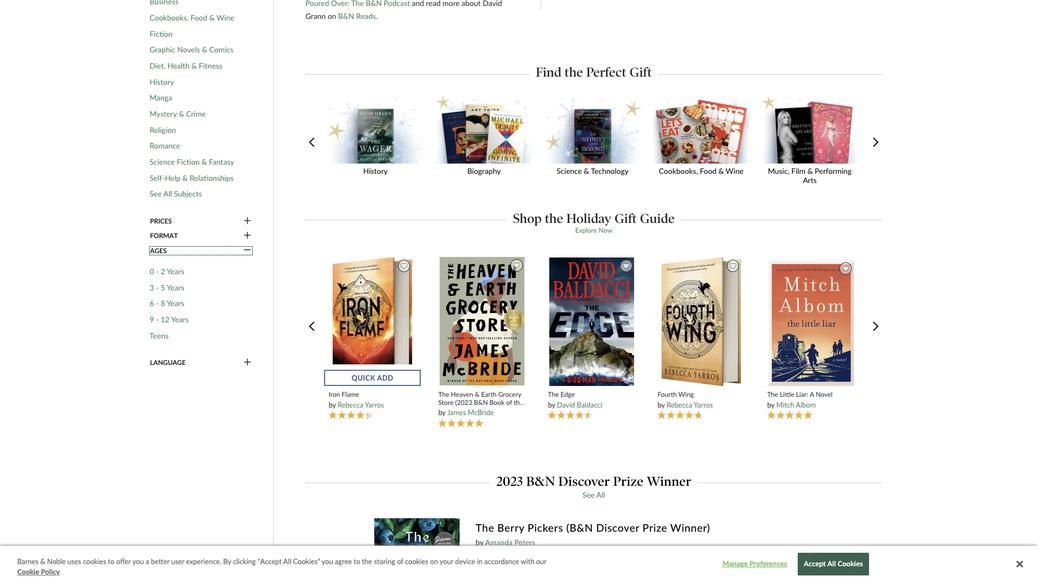 Task type: locate. For each thing, give the bounding box(es) containing it.
you
[[132, 558, 144, 566], [322, 558, 333, 566]]

1 horizontal spatial science
[[557, 166, 582, 175]]

6 - 8 years link
[[150, 299, 184, 308]]

barnes down peters
[[510, 557, 533, 566]]

1 cookies from the left
[[83, 558, 106, 566]]

b&n up the mcbride
[[474, 399, 488, 407]]

1 horizontal spatial david
[[557, 401, 575, 409]]

0 horizontal spatial to
[[108, 558, 114, 566]]

rebecca inside fourth wing by rebecca yarros
[[667, 401, 693, 409]]

& right film
[[808, 166, 813, 175]]

0 vertical spatial 2023
[[496, 474, 523, 489]]

gift left guide
[[615, 211, 637, 226]]

ages
[[150, 247, 167, 255]]

science left technology
[[557, 166, 582, 175]]

1 horizontal spatial cookbooks,
[[659, 166, 698, 175]]

2 vertical spatial discover
[[564, 557, 593, 566]]

privacy alert dialog
[[0, 546, 1038, 584]]

0 horizontal spatial rebecca yarros link
[[338, 401, 384, 409]]

noble inside barnes & noble uses cookies to offer you a better user experience. by clicking "accept all cookies" you agree to the storing of cookies on your device in accordance with our cookie policy
[[47, 558, 66, 566]]

gift
[[630, 65, 652, 80], [615, 211, 637, 226]]

rebecca down wing
[[667, 401, 693, 409]]

4 - from the top
[[156, 315, 159, 324]]

by down store
[[438, 408, 446, 417]]

cookies left your
[[405, 558, 429, 566]]

you left the agree
[[322, 558, 333, 566]]

yarros for fourth wing by rebecca yarros
[[694, 401, 713, 409]]

1 vertical spatial of
[[397, 558, 403, 566]]

0 horizontal spatial amanda
[[485, 538, 513, 547]]

edge
[[561, 391, 575, 399]]

of down 'grocery'
[[506, 399, 512, 407]]

see up (b&n
[[583, 491, 595, 500]]

0 horizontal spatial cookies
[[83, 558, 106, 566]]

cookbooks, food & wine up the graphic novels & comics
[[150, 13, 234, 22]]

1 horizontal spatial history
[[363, 166, 388, 175]]

science down 'romance' link
[[150, 157, 175, 166]]

of right storing
[[397, 558, 403, 566]]

1 rebecca yarros link from the left
[[338, 401, 384, 409]]

1 vertical spatial fiction
[[177, 157, 200, 166]]

the
[[565, 65, 583, 80], [545, 211, 564, 226], [514, 399, 524, 407], [362, 558, 372, 566]]

- inside 'link'
[[156, 283, 159, 292]]

fitness
[[199, 61, 222, 70]]

1 horizontal spatial yarros
[[694, 401, 713, 409]]

on inside and read more about david grann on
[[328, 11, 336, 21]]

& left technology
[[584, 166, 589, 175]]

teens
[[150, 331, 169, 340]]

1 you from the left
[[132, 558, 144, 566]]

0 vertical spatial amanda
[[485, 538, 513, 547]]

fiction up graphic
[[150, 29, 173, 38]]

history up 'manga'
[[150, 77, 174, 86]]

years right 12
[[171, 315, 189, 324]]

by down fourth
[[658, 401, 665, 409]]

1 horizontal spatial of
[[506, 399, 512, 407]]

0 vertical spatial cookbooks, food & wine link
[[150, 13, 234, 22]]

now
[[599, 226, 613, 234]]

fiction up self-help & relationships
[[177, 157, 200, 166]]

2 cookies from the left
[[405, 558, 429, 566]]

- left 5
[[156, 283, 159, 292]]

0 vertical spatial fiction
[[150, 29, 173, 38]]

0 vertical spatial discover
[[559, 474, 610, 489]]

years
[[167, 267, 184, 276], [167, 283, 184, 292], [167, 299, 184, 308], [171, 315, 189, 324]]

earth
[[481, 390, 497, 399]]

0 vertical spatial history link
[[150, 77, 174, 87]]

find the perfect gift
[[536, 65, 652, 80]]

all up the berry pickers (b&n discover prize winner) by amanda peters
[[597, 491, 605, 500]]

prices
[[150, 217, 172, 225]]

all
[[163, 189, 172, 199], [597, 491, 605, 500], [283, 558, 291, 566], [828, 560, 836, 568]]

amanda left peters!
[[710, 557, 737, 566]]

health
[[168, 61, 190, 70]]

the inside the edge by david baldacci
[[548, 391, 559, 399]]

plus arrow image
[[244, 231, 251, 241]]

experience.
[[186, 558, 222, 566]]

0 horizontal spatial cookbooks, food & wine link
[[150, 13, 234, 22]]

1 vertical spatial see
[[583, 491, 595, 500]]

discover up the winner at right
[[596, 522, 640, 535]]

amanda down berry
[[485, 538, 513, 547]]

2 yarros from the left
[[694, 401, 713, 409]]

& right the 'help'
[[183, 173, 188, 182]]

2 rebecca from the left
[[667, 401, 693, 409]]

to left offer
[[108, 558, 114, 566]]

0 vertical spatial food
[[191, 13, 207, 22]]

science & technology link
[[541, 96, 649, 182]]

- right 9
[[156, 315, 159, 324]]

2023 up berry
[[496, 474, 523, 489]]

the down 'grocery'
[[514, 399, 524, 407]]

to right the agree
[[354, 558, 360, 566]]

the left storing
[[362, 558, 372, 566]]

2023 right in
[[490, 557, 508, 566]]

by left the manage at the right
[[701, 557, 708, 566]]

b&n inside the heaven & earth grocery store (2023 b&n book of the year)
[[474, 399, 488, 407]]

b&n up pickers
[[526, 474, 555, 489]]

gift right perfect
[[630, 65, 652, 80]]

rebecca yarros link
[[338, 401, 384, 409], [667, 401, 713, 409]]

mitch albom link
[[777, 401, 816, 409]]

1 vertical spatial history link
[[323, 96, 432, 182]]

rebecca down flame
[[338, 401, 364, 409]]

the up store
[[438, 390, 449, 399]]

1 vertical spatial history
[[363, 166, 388, 175]]

plus arrow image
[[244, 246, 251, 256]]

on right grann
[[328, 11, 336, 21]]

rebecca for fourth wing by rebecca yarros
[[667, 401, 693, 409]]

by inside the berry pickers (b&n discover prize winner) by amanda peters
[[476, 538, 484, 547]]

the left berry
[[476, 522, 495, 535]]

david
[[483, 0, 502, 8], [557, 401, 575, 409]]

years right 2
[[167, 267, 184, 276]]

flame
[[342, 391, 359, 399]]

yarros down fourth wing link
[[694, 401, 713, 409]]

the left 'little'
[[768, 391, 779, 399]]

0 vertical spatial of
[[506, 399, 512, 407]]

- right 6
[[156, 299, 159, 308]]

prize left winner)
[[643, 522, 668, 535]]

explore now link
[[575, 226, 613, 234]]

yarros down 'iron flame' link
[[365, 401, 384, 409]]

manage preferences button
[[721, 554, 789, 575]]

see down self-
[[150, 189, 162, 199]]

david right about
[[483, 0, 502, 8]]

1 horizontal spatial cookbooks, food & wine link
[[649, 96, 758, 182]]

2 rebecca yarros link from the left
[[667, 401, 713, 409]]

1 horizontal spatial b&n
[[474, 399, 488, 407]]

years for 3 - 5 years
[[167, 283, 184, 292]]

by down the iron
[[329, 401, 336, 409]]

biography image
[[432, 96, 537, 164]]

ages button
[[150, 246, 252, 256]]

fourth
[[658, 391, 677, 399]]

1 horizontal spatial to
[[354, 558, 360, 566]]

by left david baldacci link
[[548, 401, 555, 409]]

graphic novels & comics
[[150, 45, 234, 54]]

1 vertical spatial on
[[430, 558, 438, 566]]

food up the graphic novels & comics
[[191, 13, 207, 22]]

0 vertical spatial see
[[150, 189, 162, 199]]

- for 9
[[156, 315, 159, 324]]

by up in
[[476, 538, 484, 547]]

explore
[[575, 226, 597, 234]]

uses
[[67, 558, 81, 566]]

0 horizontal spatial noble
[[47, 558, 66, 566]]

user
[[171, 558, 184, 566]]

0 horizontal spatial cookbooks, food & wine
[[150, 13, 234, 22]]

on left your
[[430, 558, 438, 566]]

all right accept
[[828, 560, 836, 568]]

fourth wing image
[[662, 257, 742, 387]]

1 vertical spatial 2023
[[490, 557, 508, 566]]

1 horizontal spatial barnes
[[510, 557, 533, 566]]

quick
[[352, 374, 376, 382]]

science for science fiction & fantasy
[[150, 157, 175, 166]]

science & technology image
[[541, 96, 645, 164]]

the inside the berry pickers (b&n discover prize winner) by amanda peters
[[476, 522, 495, 535]]

1 vertical spatial gift
[[615, 211, 637, 226]]

1 vertical spatial discover
[[596, 522, 640, 535]]

rebecca inside the iron flame by rebecca yarros
[[338, 401, 364, 409]]

david inside and read more about david grann on
[[483, 0, 502, 8]]

amanda inside the berry pickers (b&n discover prize winner) by amanda peters
[[485, 538, 513, 547]]

0 horizontal spatial yarros
[[365, 401, 384, 409]]

iron flame image
[[332, 257, 413, 387]]

the right the 'shop'
[[545, 211, 564, 226]]

albom
[[796, 401, 816, 409]]

8
[[161, 299, 165, 308]]

1 horizontal spatial amanda
[[710, 557, 737, 566]]

2 horizontal spatial b&n
[[526, 474, 555, 489]]

0 horizontal spatial rebecca
[[338, 401, 364, 409]]

the little liar: a novel by mitch albom
[[768, 391, 833, 409]]

2 vertical spatial b&n
[[526, 474, 555, 489]]

music, film & performing arts link
[[758, 96, 867, 192]]

a
[[810, 391, 814, 399]]

about
[[462, 0, 481, 8]]

cookbooks, food & wine image
[[649, 96, 754, 164]]

perfect
[[586, 65, 627, 80]]

1 vertical spatial wine
[[726, 166, 744, 175]]

the inside the heaven & earth grocery store (2023 b&n book of the year)
[[438, 390, 449, 399]]

james
[[447, 408, 466, 417]]

rebecca yarros link down flame
[[338, 401, 384, 409]]

0 horizontal spatial science
[[150, 157, 175, 166]]

subjects
[[174, 189, 202, 199]]

9 - 12 years link
[[150, 315, 189, 324]]

yarros for iron flame by rebecca yarros
[[365, 401, 384, 409]]

comics
[[209, 45, 234, 54]]

6
[[150, 299, 154, 308]]

noble right with
[[542, 557, 562, 566]]

& inside barnes & noble uses cookies to offer you a better user experience. by clicking "accept all cookies" you agree to the storing of cookies on your device in accordance with our cookie policy
[[40, 558, 45, 566]]

david down edge
[[557, 401, 575, 409]]

9 - 12 years
[[150, 315, 189, 324]]

0 horizontal spatial food
[[191, 13, 207, 22]]

0 horizontal spatial wine
[[217, 13, 234, 22]]

years for 0 - 2 years
[[167, 267, 184, 276]]

2 - from the top
[[156, 283, 159, 292]]

cookie policy link
[[17, 568, 60, 578]]

by left mitch
[[768, 401, 775, 409]]

0 horizontal spatial history
[[150, 77, 174, 86]]

& left earth
[[475, 390, 480, 399]]

0
[[150, 267, 154, 276]]

language
[[150, 359, 186, 367]]

the heaven & earth grocery store (2023 b&n book of the year)
[[438, 390, 524, 415]]

0 horizontal spatial b&n
[[338, 11, 354, 21]]

all down the 'help'
[[163, 189, 172, 199]]

the inside the little liar: a novel by mitch albom
[[768, 391, 779, 399]]

0 vertical spatial gift
[[630, 65, 652, 80]]

1 horizontal spatial history link
[[323, 96, 432, 182]]

2023 b&n discover prize winner see all
[[496, 474, 692, 500]]

novels
[[177, 45, 200, 54]]

0 horizontal spatial of
[[397, 558, 403, 566]]

1 rebecca from the left
[[338, 401, 364, 409]]

barnes up cookie at the bottom left of page
[[17, 558, 39, 566]]

0 horizontal spatial on
[[328, 11, 336, 21]]

food down cookbooks, food & wine image
[[700, 166, 717, 175]]

religion
[[150, 125, 176, 134]]

& left fantasy at left
[[202, 157, 207, 166]]

by inside the edge by david baldacci
[[548, 401, 555, 409]]

prize
[[614, 474, 644, 489], [643, 522, 668, 535], [595, 557, 611, 566]]

1 horizontal spatial cookies
[[405, 558, 429, 566]]

find
[[536, 65, 562, 80]]

1 vertical spatial david
[[557, 401, 575, 409]]

1 vertical spatial b&n
[[474, 399, 488, 407]]

novel
[[816, 391, 833, 399]]

fourth wing link
[[658, 391, 746, 399]]

1 vertical spatial prize
[[643, 522, 668, 535]]

on inside barnes & noble uses cookies to offer you a better user experience. by clicking "accept all cookies" you agree to the storing of cookies on your device in accordance with our cookie policy
[[430, 558, 438, 566]]

b&n inside 2023 b&n discover prize winner see all
[[526, 474, 555, 489]]

the edge image
[[549, 257, 635, 387]]

yarros inside fourth wing by rebecca yarros
[[694, 401, 713, 409]]

by inside the iron flame by rebecca yarros
[[329, 401, 336, 409]]

noble up policy
[[47, 558, 66, 566]]

years inside 'link'
[[167, 283, 184, 292]]

0 vertical spatial cookbooks,
[[150, 13, 189, 22]]

rebecca yarros link for fourth wing by rebecca yarros
[[667, 401, 713, 409]]

grann
[[306, 11, 326, 21]]

cookbooks, food & wine link
[[150, 13, 234, 22], [649, 96, 758, 182]]

cookbooks, down cookbooks, food & wine image
[[659, 166, 698, 175]]

- right the "0"
[[156, 267, 159, 276]]

iron flame link
[[329, 391, 417, 399]]

the edge link
[[548, 391, 636, 399]]

3 - from the top
[[156, 299, 159, 308]]

years right 8
[[167, 299, 184, 308]]

& up the cookie policy link
[[40, 558, 45, 566]]

minus arrow image
[[244, 217, 251, 226]]

0 horizontal spatial you
[[132, 558, 144, 566]]

quick add button
[[324, 370, 421, 386]]

1 yarros from the left
[[365, 401, 384, 409]]

- for 3
[[156, 283, 159, 292]]

performing
[[815, 166, 852, 175]]

policy
[[41, 568, 60, 577]]

cookies right uses
[[83, 558, 106, 566]]

the berry pickers (b&n discover prize winner) by amanda peters
[[476, 522, 711, 547]]

on
[[328, 11, 336, 21], [430, 558, 438, 566]]

0 horizontal spatial barnes
[[17, 558, 39, 566]]

1 horizontal spatial you
[[322, 558, 333, 566]]

rebecca yarros link down wing
[[667, 401, 713, 409]]

prize left winner
[[614, 474, 644, 489]]

cookbooks,
[[150, 13, 189, 22], [659, 166, 698, 175]]

b&n left "reads"
[[338, 11, 354, 21]]

1 - from the top
[[156, 267, 159, 276]]

1 vertical spatial cookbooks, food & wine
[[659, 166, 744, 175]]

0 vertical spatial prize
[[614, 474, 644, 489]]

diet,
[[150, 61, 166, 70]]

the inside barnes & noble uses cookies to offer you a better user experience. by clicking "accept all cookies" you agree to the storing of cookies on your device in accordance with our cookie policy
[[362, 558, 372, 566]]

cookbooks, up fiction link
[[150, 13, 189, 22]]

gift inside the shop the holiday gift guide explore now
[[615, 211, 637, 226]]

0 vertical spatial david
[[483, 0, 502, 8]]

prize left the winner at right
[[595, 557, 611, 566]]

discover up see all link
[[559, 474, 610, 489]]

language button
[[150, 358, 252, 368]]

cookbooks, food & wine down cookbooks, food & wine image
[[659, 166, 744, 175]]

0 vertical spatial on
[[328, 11, 336, 21]]

1 horizontal spatial see
[[583, 491, 595, 500]]

science & technology
[[557, 166, 629, 175]]

you left 'a'
[[132, 558, 144, 566]]

0 horizontal spatial fiction
[[150, 29, 173, 38]]

heaven
[[451, 390, 473, 399]]

0 horizontal spatial david
[[483, 0, 502, 8]]

1 vertical spatial food
[[700, 166, 717, 175]]

history inside history link
[[363, 166, 388, 175]]

all inside button
[[828, 560, 836, 568]]

history down history image on the top left of page
[[363, 166, 388, 175]]

the berry pickers (b&n discover prize winner) link
[[476, 522, 814, 537]]

all right "accept
[[283, 558, 291, 566]]

- for 6
[[156, 299, 159, 308]]

music, film & performing arts image
[[758, 96, 862, 164]]

format
[[150, 232, 178, 240]]

1 horizontal spatial cookbooks, food & wine
[[659, 166, 744, 175]]

the for heaven
[[438, 390, 449, 399]]

the for edge
[[548, 391, 559, 399]]

discover inside 2023 b&n discover prize winner see all
[[559, 474, 610, 489]]

wine up the comics
[[217, 13, 234, 22]]

read
[[426, 0, 441, 8]]

the for berry
[[476, 522, 495, 535]]

the left edge
[[548, 391, 559, 399]]

years right 5
[[167, 283, 184, 292]]

1 horizontal spatial rebecca yarros link
[[667, 401, 713, 409]]

0 horizontal spatial see
[[150, 189, 162, 199]]

wing
[[679, 391, 694, 399]]

the right device
[[476, 557, 488, 566]]

discover down the berry pickers (b&n discover prize winner) by amanda peters
[[564, 557, 593, 566]]

guide
[[640, 211, 675, 226]]

1 horizontal spatial rebecca
[[667, 401, 693, 409]]

manga link
[[150, 93, 172, 103]]

yarros inside the iron flame by rebecca yarros
[[365, 401, 384, 409]]

1 horizontal spatial on
[[430, 558, 438, 566]]

biography
[[468, 166, 501, 175]]

wine left music,
[[726, 166, 744, 175]]



Task type: describe. For each thing, give the bounding box(es) containing it.
see inside see all subjects "link"
[[150, 189, 162, 199]]

graphic novels & comics link
[[150, 45, 234, 54]]

1 horizontal spatial food
[[700, 166, 717, 175]]

3 - 5 years
[[150, 283, 184, 292]]

rebecca for iron flame by rebecca yarros
[[338, 401, 364, 409]]

fiction link
[[150, 29, 173, 38]]

technology
[[591, 166, 629, 175]]

the heaven & earth grocery store (2023 b&n book of the year) link
[[438, 390, 526, 415]]

1 vertical spatial cookbooks,
[[659, 166, 698, 175]]

2 vertical spatial prize
[[595, 557, 611, 566]]

peters!
[[739, 557, 762, 566]]

& down cookbooks, food & wine image
[[719, 166, 724, 175]]

mystery
[[150, 109, 177, 118]]

science for science & technology
[[557, 166, 582, 175]]

accordance
[[485, 558, 519, 566]]

history image
[[323, 96, 428, 164]]

store
[[438, 399, 454, 407]]

holiday
[[567, 211, 612, 226]]

the for little
[[768, 391, 779, 399]]

1 vertical spatial amanda
[[710, 557, 737, 566]]

5
[[161, 283, 165, 292]]

gift for holiday
[[615, 211, 637, 226]]

iron flame by rebecca yarros
[[329, 391, 384, 409]]

format button
[[150, 231, 252, 241]]

graphic
[[150, 45, 175, 54]]

berry
[[498, 522, 525, 535]]

prices button
[[150, 217, 252, 226]]

& right novels
[[202, 45, 207, 54]]

david baldacci link
[[557, 401, 602, 409]]

film
[[792, 166, 806, 175]]

the 2023 barnes & noble discover prize winner is
[[476, 557, 645, 566]]

book
[[490, 399, 505, 407]]

(2023
[[455, 399, 472, 407]]

cookies"
[[293, 558, 320, 566]]

the heaven & earth grocery store (2023 b&n book of the year) image
[[439, 257, 525, 386]]

david inside the edge by david baldacci
[[557, 401, 575, 409]]

& right health
[[192, 61, 197, 70]]

accept all cookies button
[[798, 553, 869, 576]]

years for 9 - 12 years
[[171, 315, 189, 324]]

storing
[[374, 558, 395, 566]]

gift for perfect
[[630, 65, 652, 80]]

and
[[412, 0, 424, 8]]

2 to from the left
[[354, 558, 360, 566]]

see all subjects
[[150, 189, 202, 199]]

quick add
[[352, 374, 394, 382]]

the inside the shop the holiday gift guide explore now
[[545, 211, 564, 226]]

of inside the heaven & earth grocery store (2023 b&n book of the year)
[[506, 399, 512, 407]]

religion link
[[150, 125, 176, 135]]

1 horizontal spatial noble
[[542, 557, 562, 566]]

0 horizontal spatial history link
[[150, 77, 174, 87]]

mystery & crime
[[150, 109, 206, 118]]

0 vertical spatial history
[[150, 77, 174, 86]]

the inside the heaven & earth grocery store (2023 b&n book of the year)
[[514, 399, 524, 407]]

of inside barnes & noble uses cookies to offer you a better user experience. by clicking "accept all cookies" you agree to the storing of cookies on your device in accordance with our cookie policy
[[397, 558, 403, 566]]

b&n reads link
[[338, 11, 376, 21]]

fourth wing by rebecca yarros
[[658, 391, 713, 409]]

"accept
[[258, 558, 282, 566]]

crime
[[186, 109, 206, 118]]

discover inside the berry pickers (b&n discover prize winner) by amanda peters
[[596, 522, 640, 535]]

relationships
[[190, 173, 234, 182]]

0 - 2 years link
[[150, 267, 184, 276]]

& left crime
[[179, 109, 184, 118]]

by inside fourth wing by rebecca yarros
[[658, 401, 665, 409]]

barnes inside barnes & noble uses cookies to offer you a better user experience. by clicking "accept all cookies" you agree to the storing of cookies on your device in accordance with our cookie policy
[[17, 558, 39, 566]]

science fiction & fantasy link
[[150, 157, 234, 167]]

james mcbride link
[[447, 408, 494, 417]]

winner
[[647, 474, 692, 489]]

device
[[455, 558, 475, 566]]

9
[[150, 315, 154, 324]]

0 vertical spatial b&n
[[338, 11, 354, 21]]

and read more about david grann on
[[306, 0, 502, 21]]

by amanda peters!
[[699, 557, 762, 566]]

all inside "link"
[[163, 189, 172, 199]]

plus image
[[244, 358, 251, 368]]

in
[[477, 558, 483, 566]]

manga
[[150, 93, 172, 102]]

the right find
[[565, 65, 583, 80]]

offer
[[116, 558, 131, 566]]

the little liar: a novel image
[[768, 260, 855, 387]]

pickers
[[528, 522, 564, 535]]

1 to from the left
[[108, 558, 114, 566]]

the for 2023
[[476, 557, 488, 566]]

see inside 2023 b&n discover prize winner see all
[[583, 491, 595, 500]]

- for 0
[[156, 267, 159, 276]]

liar:
[[796, 391, 809, 399]]

rebecca yarros link for iron flame by rebecca yarros
[[338, 401, 384, 409]]

shop the holiday gift guide explore now
[[513, 211, 675, 234]]

0 vertical spatial cookbooks, food & wine
[[150, 13, 234, 22]]

& down peters
[[535, 557, 540, 566]]

2023 inside 2023 b&n discover prize winner see all
[[496, 474, 523, 489]]

0 horizontal spatial cookbooks,
[[150, 13, 189, 22]]

3 - 5 years link
[[150, 283, 184, 292]]

barnes & noble uses cookies to offer you a better user experience. by clicking "accept all cookies" you agree to the storing of cookies on your device in accordance with our cookie policy
[[17, 558, 547, 577]]

self-help & relationships
[[150, 173, 234, 182]]

years for 6 - 8 years
[[167, 299, 184, 308]]

& inside the heaven & earth grocery store (2023 b&n book of the year)
[[475, 390, 480, 399]]

our
[[536, 558, 547, 566]]

accept
[[804, 560, 826, 568]]

& inside music, film & performing arts
[[808, 166, 813, 175]]

prize inside 2023 b&n discover prize winner see all
[[614, 474, 644, 489]]

0 vertical spatial wine
[[217, 13, 234, 22]]

agree
[[335, 558, 352, 566]]

mcbride
[[468, 408, 494, 417]]

by inside the little liar: a novel by mitch albom
[[768, 401, 775, 409]]

iron
[[329, 391, 340, 399]]

the berry pickers (b&n discover prize winner) image
[[375, 519, 460, 584]]

all inside barnes & noble uses cookies to offer you a better user experience. by clicking "accept all cookies" you agree to the storing of cookies on your device in accordance with our cookie policy
[[283, 558, 291, 566]]

0 - 2 years
[[150, 267, 184, 276]]

year)
[[438, 407, 453, 415]]

science fiction & fantasy
[[150, 157, 234, 166]]

self-
[[150, 173, 165, 182]]

clicking
[[233, 558, 256, 566]]

winner)
[[671, 522, 711, 535]]

reads
[[356, 11, 376, 21]]

the edge by david baldacci
[[548, 391, 602, 409]]

mitch
[[777, 401, 795, 409]]

by
[[223, 558, 231, 566]]

1 horizontal spatial fiction
[[177, 157, 200, 166]]

mystery & crime link
[[150, 109, 206, 119]]

help
[[165, 173, 181, 182]]

teens link
[[150, 331, 169, 341]]

12
[[161, 315, 170, 324]]

2
[[161, 267, 165, 276]]

manage
[[723, 560, 748, 568]]

6 - 8 years
[[150, 299, 184, 308]]

diet, health & fitness
[[150, 61, 222, 70]]

a
[[146, 558, 149, 566]]

1 vertical spatial cookbooks, food & wine link
[[649, 96, 758, 182]]

self-help & relationships link
[[150, 173, 234, 183]]

& up the comics
[[209, 13, 215, 22]]

amanda peters link
[[485, 538, 536, 547]]

the little liar: a novel link
[[768, 391, 855, 399]]

2 you from the left
[[322, 558, 333, 566]]

arts
[[803, 175, 817, 185]]

1 horizontal spatial wine
[[726, 166, 744, 175]]

prize inside the berry pickers (b&n discover prize winner) by amanda peters
[[643, 522, 668, 535]]

all inside 2023 b&n discover prize winner see all
[[597, 491, 605, 500]]



Task type: vqa. For each thing, say whether or not it's contained in the screenshot.
the leftmost 30%
no



